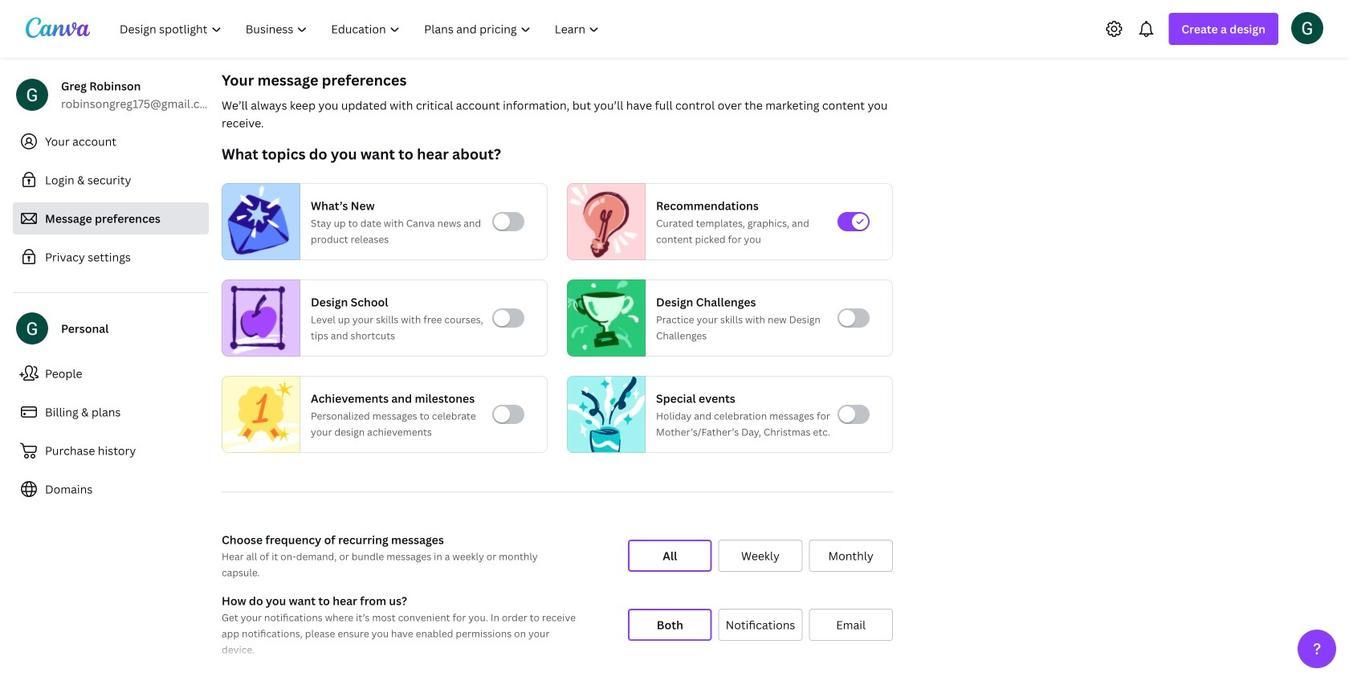 Task type: describe. For each thing, give the bounding box(es) containing it.
greg robinson image
[[1292, 12, 1324, 44]]



Task type: vqa. For each thing, say whether or not it's contained in the screenshot.
old to the right
no



Task type: locate. For each thing, give the bounding box(es) containing it.
None button
[[628, 540, 712, 572], [719, 540, 803, 572], [809, 540, 893, 572], [628, 609, 712, 641], [719, 609, 803, 641], [809, 609, 893, 641], [628, 540, 712, 572], [719, 540, 803, 572], [809, 540, 893, 572], [628, 609, 712, 641], [719, 609, 803, 641], [809, 609, 893, 641]]

topic image
[[223, 183, 293, 260], [568, 183, 639, 260], [223, 280, 293, 357], [568, 280, 639, 357], [223, 372, 300, 457], [568, 372, 645, 457]]

top level navigation element
[[109, 13, 613, 45]]



